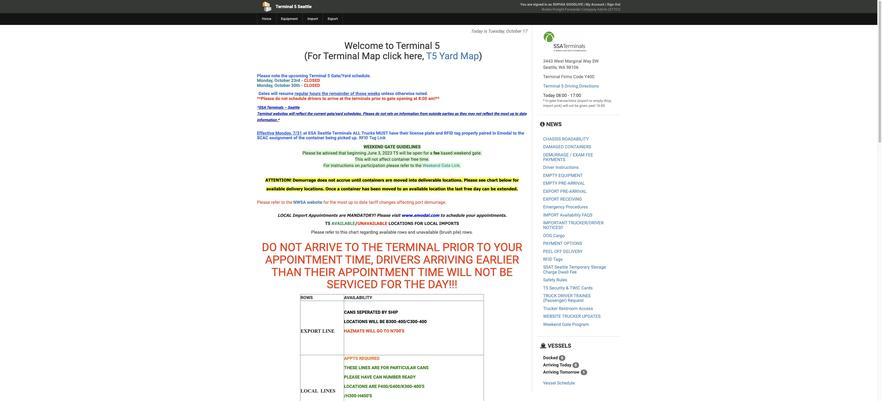 Task type: vqa. For each thing, say whether or not it's contained in the screenshot.
are to the bottom
yes



Task type: describe. For each thing, give the bounding box(es) containing it.
as inside *ssa terminals – seattle terminal websites will reflect the current gate/yard schedules. please do not rely on information from outside parties as they may not reflect the most up to date information.*
[[455, 112, 459, 116]]

5 inside the please note the upcoming terminal 5 gate/yard schedule. monday, october 23rd - closed monday, october 30th - closed
[[328, 73, 330, 78]]

1 vertical spatial pre-
[[560, 189, 569, 194]]

schedule.
[[352, 73, 371, 78]]

gate inside the 'today                                                                                                                                                                                                                                                                                                                                                                                                                                                                                                                                                                                                                                                                                                           08:00 - 17:00 * in-gate transactions (export or empty drop, import pick) will not be given past 16:00'
[[549, 99, 556, 103]]

prior
[[443, 241, 474, 254]]

1 vertical spatial cans
[[417, 366, 429, 371]]

october left 23rd
[[274, 78, 290, 83]]

be inside attention! demurrage does not accrue until containers are moved into deliverable locations. please see chart below for available delivery locations. once a container has been moved to an available location the last free day can be extended.
[[491, 186, 496, 191]]

2 horizontal spatial to
[[477, 241, 491, 254]]

location
[[429, 186, 446, 191]]

otherwise
[[395, 91, 415, 96]]

not right may
[[476, 112, 481, 116]]

a inside attention! demurrage does not accrue until containers are moved into deliverable locations. please see chart below for available delivery locations. once a container has been moved to an available location the last free day can be extended.
[[337, 186, 340, 191]]

chart inside attention! demurrage does not accrue until containers are moved into deliverable locations. please see chart below for available delivery locations. once a container has been moved to an available location the last free day can be extended.
[[487, 178, 498, 183]]

goodlive
[[566, 2, 583, 7]]

than
[[271, 266, 302, 279]]

way
[[583, 59, 591, 64]]

for inside weekend gate guidelines please be advised that beginning june 3, 2023 t5 will be open for a fee based weekend gate. this will not affect container free time. for instructions on participation please refer to the weekend gate link .
[[424, 151, 429, 156]]

(export
[[577, 99, 589, 103]]

5 up equipment
[[294, 4, 297, 9]]

truck driver trainee (passenger) request link
[[543, 294, 591, 303]]

notices!!
[[543, 225, 563, 230]]

seattle inside *ssa terminals – seattle terminal websites will reflect the current gate/yard schedules. please do not rely on information from outside parties as they may not reflect the most up to date information.*
[[288, 105, 300, 110]]

1 vertical spatial the
[[404, 278, 425, 292]]

terminal inside *ssa terminals – seattle terminal websites will reflect the current gate/yard schedules. please do not rely on information from outside parties as they may not reflect the most up to date information.*
[[257, 112, 272, 116]]

not inside the 'today                                                                                                                                                                                                                                                                                                                                                                                                                                                                                                                                                                                                                                                                                                           08:00 - 17:00 * in-gate transactions (export or empty drop, import pick) will not be given past 16:00'
[[569, 104, 574, 108]]

emodal
[[497, 131, 512, 136]]

/h300-
[[344, 394, 358, 399]]

0 horizontal spatial 0
[[561, 356, 563, 361]]

seattle up import link
[[298, 4, 312, 9]]

nwsa website link
[[293, 200, 322, 205]]

be left advised
[[317, 151, 321, 156]]

1 vertical spatial locations.
[[304, 186, 324, 191]]

2 map from the left
[[460, 51, 479, 61]]

october up resume
[[274, 83, 290, 88]]

ssat
[[543, 265, 554, 270]]

instructions
[[331, 163, 354, 168]]

- right 30th
[[301, 83, 303, 88]]

1 closed from the top
[[304, 78, 320, 83]]

they
[[460, 112, 467, 116]]

0 horizontal spatial rfid
[[359, 135, 368, 140]]

1 vertical spatial lines
[[321, 389, 336, 394]]

will inside gates will resume regular hours the remainder of those weeks unless otherwise noted. **please do not schedule drivers to arrive at the terminals prior to gate opening at 8:00 am!**
[[271, 91, 278, 96]]

at inside at ssa seattle terminals all trucks must have their license plate and rfid tag properly paired in emodal to the scac assignment of the container being picked up.
[[303, 131, 307, 136]]

info circle image
[[540, 122, 545, 127]]

y400
[[585, 74, 595, 79]]

0 horizontal spatial available
[[266, 186, 285, 191]]

vessel schedule link
[[543, 381, 575, 386]]

the down 'once'
[[330, 200, 336, 205]]

8:00
[[419, 96, 427, 101]]

information.*
[[257, 118, 279, 122]]

the up emodal
[[494, 112, 499, 116]]

vessel schedule
[[543, 381, 575, 386]]

to inside at ssa seattle terminals all trucks must have their license plate and rfid tag properly paired in emodal to the scac assignment of the container being picked up.
[[513, 131, 517, 136]]

be inside 'do not arrive to the terminal prior to your appointment time, drivers arriving earlier than their appointment time will not be serviced for the day!!!'
[[499, 266, 513, 279]]

gate/yard
[[331, 73, 351, 78]]

be down "guidelines"
[[407, 151, 412, 156]]

local import appointments are mandatory! please visit www.emodal.com to schedule your appointments. t5 available / unavailable locations for local imports
[[278, 213, 507, 226]]

please refer to this chart regarding available rows and unavailable (brush pile) rows.
[[311, 230, 473, 235]]

of inside gates will resume regular hours the remainder of those weeks unless otherwise noted. **please do not schedule drivers to arrive at the terminals prior to gate opening at 8:00 am!**
[[350, 91, 354, 96]]

opening
[[397, 96, 413, 101]]

400/c300-
[[398, 320, 419, 325]]

peel
[[543, 249, 553, 254]]

to for the
[[345, 241, 359, 254]]

the right emodal
[[518, 131, 524, 136]]

trucker
[[543, 306, 558, 311]]

1 vertical spatial date
[[359, 200, 368, 205]]

5 inside the welcome to terminal 5 (for terminal map click here, t5 yard map )
[[435, 40, 440, 51]]

request
[[568, 298, 584, 303]]

until
[[352, 178, 361, 183]]

0 vertical spatial import
[[308, 17, 318, 21]]

0 vertical spatial link
[[378, 135, 386, 140]]

assignment
[[269, 135, 292, 140]]

0 vertical spatial local
[[278, 213, 291, 218]]

the left ssa
[[299, 135, 305, 140]]

in inside you are signed in as sophia goodlive | my account | sign out broker/freight forwarder company admin (57721)
[[545, 2, 547, 7]]

all
[[353, 131, 361, 136]]

on inside *ssa terminals – seattle terminal websites will reflect the current gate/yard schedules. please do not rely on information from outside parties as they may not reflect the most up to date information.*
[[394, 112, 398, 116]]

trainee
[[574, 294, 591, 299]]

affecting
[[397, 200, 414, 205]]

terminal 5 seattle image
[[543, 31, 587, 52]]

0 vertical spatial export
[[543, 189, 559, 194]]

weeks
[[368, 91, 380, 96]]

rules
[[557, 278, 567, 283]]

cargo
[[553, 233, 565, 238]]

0 horizontal spatial and
[[408, 230, 415, 235]]

delivery
[[286, 186, 303, 191]]

transactions
[[557, 99, 577, 103]]

note
[[271, 73, 280, 78]]

3,
[[378, 151, 381, 156]]

1 vertical spatial export
[[543, 197, 559, 202]]

gate.
[[472, 151, 482, 156]]

past
[[589, 104, 595, 108]]

unavailable
[[416, 230, 438, 235]]

17
[[522, 29, 527, 34]]

2 | from the left
[[605, 2, 606, 7]]

will down "guidelines"
[[399, 151, 406, 156]]

must
[[376, 131, 388, 136]]

to inside local import appointments are mandatory! please visit www.emodal.com to schedule your appointments. t5 available / unavailable locations for local imports
[[441, 213, 445, 218]]

delivery
[[563, 249, 583, 254]]

today is tuesday, october 17
[[471, 29, 527, 34]]

1 vertical spatial 0
[[575, 363, 577, 368]]

security
[[549, 286, 565, 291]]

sign out link
[[607, 2, 621, 7]]

t5 inside chassis roadability damaged containers demurrage / exam fee payments driver instructions empty equipment empty pre-arrival export pre-arrival export receiving emergency procedures import availability faqs important trucker/driver notices!! oog cargo payment options peel off delivery rfid tags ssat seattle temporary storage charge dwell fee safety rules t5 security & twic cards truck driver trainee (passenger) request trucker restroom access website trucker updates weekend gate program
[[543, 286, 548, 291]]

tariff
[[369, 200, 378, 205]]

container inside at ssa seattle terminals all trucks must have their license plate and rfid tag properly paired in emodal to the scac assignment of the container being picked up.
[[306, 135, 325, 140]]

refer inside weekend gate guidelines please be advised that beginning june 3, 2023 t5 will be open for a fee based weekend gate. this will not affect container free time. for instructions on participation please refer to the weekend gate link .
[[400, 163, 409, 168]]

equipment link
[[276, 13, 303, 25]]

are inside attention! demurrage does not accrue until containers are moved into deliverable locations. please see chart below for available delivery locations. once a container has been moved to an available location the last free day can be extended.
[[386, 178, 392, 183]]

website trucker updates link
[[543, 314, 601, 319]]

local  lines
[[301, 389, 336, 394]]

based
[[441, 151, 453, 156]]

given
[[580, 104, 588, 108]]

not inside gates will resume regular hours the remainder of those weeks unless otherwise noted. **please do not schedule drivers to arrive at the terminals prior to gate opening at 8:00 am!**
[[281, 96, 288, 101]]

please up arrive
[[311, 230, 324, 235]]

and inside at ssa seattle terminals all trucks must have their license plate and rfid tag properly paired in emodal to the scac assignment of the container being picked up.
[[436, 131, 443, 136]]

cans seperated by ship
[[344, 310, 398, 315]]

0 vertical spatial moved
[[394, 178, 408, 183]]

today                                                                                                                                                                                                                                                                                                                                                                                                                                                                                                                                                                                                                                                                                                           08:00 - 17:00 * in-gate transactions (export or empty drop, import pick) will not be given past 16:00
[[543, 93, 612, 108]]

updates
[[582, 314, 601, 319]]

refer for please refer to this chart regarding available rows and unavailable (brush pile) rows.
[[325, 230, 334, 235]]

0 vertical spatial lines
[[359, 366, 370, 371]]

0 horizontal spatial not
[[280, 241, 302, 254]]

terminal inside the please note the upcoming terminal 5 gate/yard schedule. monday, october 23rd - closed monday, october 30th - closed
[[309, 73, 326, 78]]

seattle inside chassis roadability damaged containers demurrage / exam fee payments driver instructions empty equipment empty pre-arrival export pre-arrival export receiving emergency procedures import availability faqs important trucker/driver notices!! oog cargo payment options peel off delivery rfid tags ssat seattle temporary storage charge dwell fee safety rules t5 security & twic cards truck driver trainee (passenger) request trucker restroom access website trucker updates weekend gate program
[[555, 265, 568, 270]]

date inside *ssa terminals – seattle terminal websites will reflect the current gate/yard schedules. please do not rely on information from outside parties as they may not reflect the most up to date information.*
[[519, 112, 527, 116]]

the right the hours
[[322, 91, 328, 96]]

refer for please refer to the nwsa website for the most up to date tariff changes affecting port demurrage.
[[271, 200, 280, 205]]

have
[[389, 131, 398, 136]]

.
[[460, 163, 461, 168]]

1 vertical spatial arrival
[[569, 189, 587, 194]]

up inside *ssa terminals – seattle terminal websites will reflect the current gate/yard schedules. please do not rely on information from outside parties as they may not reflect the most up to date information.*
[[510, 112, 514, 116]]

driver
[[543, 165, 555, 170]]

locations are f400/g400/k300-400's
[[344, 384, 425, 389]]

or
[[589, 99, 593, 103]]

tomorrow
[[560, 370, 580, 375]]

export receiving link
[[543, 197, 582, 202]]

into
[[409, 178, 417, 183]]

this
[[355, 157, 363, 162]]

/ inside chassis roadability damaged containers demurrage / exam fee payments driver instructions empty equipment empty pre-arrival export pre-arrival export receiving emergency procedures import availability faqs important trucker/driver notices!! oog cargo payment options peel off delivery rfid tags ssat seattle temporary storage charge dwell fee safety rules t5 security & twic cards truck driver trainee (passenger) request trucker restroom access website trucker updates weekend gate program
[[570, 152, 572, 157]]

from
[[420, 112, 428, 116]]

import inside local import appointments are mandatory! please visit www.emodal.com to schedule your appointments. t5 available / unavailable locations for local imports
[[292, 213, 307, 218]]

2 horizontal spatial available
[[409, 186, 428, 191]]

restroom
[[559, 306, 578, 311]]

is
[[484, 29, 487, 34]]

2 arriving from the top
[[543, 370, 559, 375]]

terminals inside *ssa terminals – seattle terminal websites will reflect the current gate/yard schedules. please do not rely on information from outside parties as they may not reflect the most up to date information.*
[[267, 105, 283, 110]]

will for 400/c300-
[[369, 320, 379, 325]]

please inside local import appointments are mandatory! please visit www.emodal.com to schedule your appointments. t5 available / unavailable locations for local imports
[[377, 213, 390, 218]]

properly
[[462, 131, 478, 136]]

import link
[[303, 13, 323, 25]]

2 vertical spatial export
[[301, 329, 321, 334]]

equipment
[[559, 173, 583, 178]]

october left 17
[[506, 29, 521, 34]]

1 vertical spatial moved
[[382, 186, 396, 191]]

- inside the 'today                                                                                                                                                                                                                                                                                                                                                                                                                                                                                                                                                                                                                                                                                                           08:00 - 17:00 * in-gate transactions (export or empty drop, import pick) will not be given past 16:00'
[[568, 93, 569, 98]]

400's
[[414, 384, 425, 389]]

2 vertical spatial for
[[381, 366, 389, 371]]

3443
[[543, 59, 553, 64]]

welcome
[[344, 40, 383, 51]]

t5 yard map link
[[426, 51, 479, 61]]

not inside weekend gate guidelines please be advised that beginning june 3, 2023 t5 will be open for a fee based weekend gate. this will not affect container free time. for instructions on participation please refer to the weekend gate link .
[[372, 157, 378, 162]]

please inside the please note the upcoming terminal 5 gate/yard schedule. monday, october 23rd - closed monday, october 30th - closed
[[257, 73, 270, 78]]

tag
[[454, 131, 461, 136]]

- right 23rd
[[301, 78, 303, 83]]

appts
[[344, 356, 358, 361]]

1 map from the left
[[362, 51, 380, 61]]

will inside *ssa terminals – seattle terminal websites will reflect the current gate/yard schedules. please do not rely on information from outside parties as they may not reflect the most up to date information.*
[[289, 112, 294, 116]]

regular
[[295, 91, 309, 96]]

please inside weekend gate guidelines please be advised that beginning june 3, 2023 t5 will be open for a fee based weekend gate. this will not affect container free time. for instructions on participation please refer to the weekend gate link .
[[302, 151, 316, 156]]

0 horizontal spatial up
[[348, 200, 353, 205]]

t5 inside local import appointments are mandatory! please visit www.emodal.com to schedule your appointments. t5 available / unavailable locations for local imports
[[325, 221, 330, 226]]

roadability
[[562, 137, 589, 142]]

will down the june at left
[[364, 157, 371, 162]]

twic
[[570, 286, 580, 291]]

to inside weekend gate guidelines please be advised that beginning june 3, 2023 t5 will be open for a fee based weekend gate. this will not affect container free time. for instructions on participation please refer to the weekend gate link .
[[410, 163, 414, 168]]

are inside local import appointments are mandatory! please visit www.emodal.com to schedule your appointments. t5 available / unavailable locations for local imports
[[339, 213, 346, 218]]

0 vertical spatial pre-
[[559, 181, 568, 186]]

5 left driving
[[561, 84, 564, 89]]

guidelines
[[396, 144, 421, 149]]

1 vertical spatial be
[[380, 320, 385, 325]]

the left terminals
[[345, 96, 351, 101]]

docked
[[543, 356, 558, 361]]

link inside weekend gate guidelines please be advised that beginning june 3, 2023 t5 will be open for a fee based weekend gate. this will not affect container free time. for instructions on participation please refer to the weekend gate link .
[[452, 163, 460, 168]]

please refer to the nwsa website for the most up to date tariff changes affecting port demurrage.
[[257, 200, 447, 205]]

availability
[[344, 295, 372, 300]]

the left "nwsa"
[[286, 200, 292, 205]]

**please
[[257, 96, 274, 101]]

their
[[304, 266, 335, 279]]

*ssa
[[257, 105, 266, 110]]

terminals inside at ssa seattle terminals all trucks must have their license plate and rfid tag properly paired in emodal to the scac assignment of the container being picked up.
[[332, 131, 352, 136]]

for inside local import appointments are mandatory! please visit www.emodal.com to schedule your appointments. t5 available / unavailable locations for local imports
[[415, 221, 423, 226]]

0 vertical spatial are
[[372, 366, 380, 371]]

1 horizontal spatial at
[[340, 96, 343, 101]]

payments
[[543, 157, 565, 162]]

2 closed from the top
[[304, 83, 320, 88]]

1 vertical spatial not
[[475, 266, 497, 279]]



Task type: locate. For each thing, give the bounding box(es) containing it.
company
[[582, 7, 597, 12]]

1 horizontal spatial of
[[350, 91, 354, 96]]

in right signed
[[545, 2, 547, 7]]

1 horizontal spatial do
[[375, 112, 379, 116]]

0 vertical spatial are
[[527, 2, 532, 7]]

0 vertical spatial arrival
[[568, 181, 585, 186]]

please left visit at the bottom
[[377, 213, 390, 218]]

rfid inside chassis roadability damaged containers demurrage / exam fee payments driver instructions empty equipment empty pre-arrival export pre-arrival export receiving emergency procedures import availability faqs important trucker/driver notices!! oog cargo payment options peel off delivery rfid tags ssat seattle temporary storage charge dwell fee safety rules t5 security & twic cards truck driver trainee (passenger) request trucker restroom access website trucker updates weekend gate program
[[543, 257, 552, 262]]

cans up 400's
[[417, 366, 429, 371]]

gate inside gates will resume regular hours the remainder of those weeks unless otherwise noted. **please do not schedule drivers to arrive at the terminals prior to gate opening at 8:00 am!**
[[387, 96, 396, 101]]

for inside 'do not arrive to the terminal prior to your appointment time, drivers arriving earlier than their appointment time will not be serviced for the day!!!'
[[381, 278, 402, 292]]

free left day
[[464, 186, 472, 191]]

/h300-h400's
[[344, 394, 372, 399]]

0 horizontal spatial are
[[339, 213, 346, 218]]

)
[[479, 51, 482, 61]]

exam
[[573, 152, 585, 157]]

1 horizontal spatial free
[[464, 186, 472, 191]]

as inside you are signed in as sophia goodlive | my account | sign out broker/freight forwarder company admin (57721)
[[548, 2, 552, 7]]

1 vertical spatial most
[[337, 200, 347, 205]]

1 empty from the top
[[543, 173, 558, 178]]

1 vertical spatial in
[[493, 131, 496, 136]]

has
[[362, 186, 369, 191]]

2 horizontal spatial container
[[392, 157, 410, 162]]

locations up /h300-h400's
[[344, 384, 368, 389]]

please right schedules.
[[363, 112, 374, 116]]

will up hazmats will go to n700's
[[369, 320, 379, 325]]

this
[[340, 230, 348, 235]]

pre- down 'empty equipment' link
[[559, 181, 568, 186]]

&
[[566, 286, 569, 291]]

0 vertical spatial be
[[499, 266, 513, 279]]

1 vertical spatial schedule
[[446, 213, 465, 218]]

1 arriving from the top
[[543, 363, 559, 368]]

export up export receiving link
[[543, 189, 559, 194]]

for right website
[[323, 200, 329, 205]]

import availability faqs link
[[543, 213, 593, 218]]

gates will resume regular hours the remainder of those weeks unless otherwise noted. **please do not schedule drivers to arrive at the terminals prior to gate opening at 8:00 am!**
[[257, 91, 440, 101]]

you
[[520, 2, 526, 7]]

today inside the docked 0 arriving today 0 arriving tomorrow 1
[[560, 363, 571, 368]]

export up emergency
[[543, 197, 559, 202]]

do inside gates will resume regular hours the remainder of those weeks unless otherwise noted. **please do not schedule drivers to arrive at the terminals prior to gate opening at 8:00 am!**
[[275, 96, 280, 101]]

do inside *ssa terminals – seattle terminal websites will reflect the current gate/yard schedules. please do not rely on information from outside parties as they may not reflect the most up to date information.*
[[375, 112, 379, 116]]

do right **please
[[275, 96, 280, 101]]

at left ssa
[[303, 131, 307, 136]]

2 empty from the top
[[543, 181, 558, 186]]

moved right been at the top of page
[[382, 186, 396, 191]]

0 vertical spatial empty
[[543, 173, 558, 178]]

please down attention!
[[257, 200, 270, 205]]

0 vertical spatial do
[[275, 96, 280, 101]]

not up –
[[281, 96, 288, 101]]

be inside the 'today                                                                                                                                                                                                                                                                                                                                                                                                                                                                                                                                                                                                                                                                                                           08:00 - 17:00 * in-gate transactions (export or empty drop, import pick) will not be given past 16:00'
[[575, 104, 579, 108]]

directions
[[579, 84, 599, 89]]

locations up hazmats on the bottom of the page
[[344, 320, 368, 325]]

up.
[[352, 135, 358, 140]]

1 vertical spatial on
[[355, 163, 360, 168]]

1 horizontal spatial weekend
[[543, 322, 561, 327]]

lines up have
[[359, 366, 370, 371]]

for inside attention! demurrage does not accrue until containers are moved into deliverable locations. please see chart below for available delivery locations. once a container has been moved to an available location the last free day can be extended.
[[513, 178, 519, 183]]

map left "click"
[[362, 51, 380, 61]]

the down the regarding
[[362, 241, 383, 254]]

2 horizontal spatial rfid
[[543, 257, 552, 262]]

forwarder
[[565, 7, 581, 12]]

1 horizontal spatial refer
[[325, 230, 334, 235]]

0 horizontal spatial date
[[359, 200, 368, 205]]

the inside the please note the upcoming terminal 5 gate/yard schedule. monday, october 23rd - closed monday, october 30th - closed
[[281, 73, 287, 78]]

most inside *ssa terminals – seattle terminal websites will reflect the current gate/yard schedules. please do not rely on information from outside parties as they may not reflect the most up to date information.*
[[500, 112, 509, 116]]

1 horizontal spatial as
[[548, 2, 552, 7]]

0 vertical spatial for
[[424, 151, 429, 156]]

0 horizontal spatial import
[[292, 213, 307, 218]]

will
[[271, 91, 278, 96], [563, 104, 568, 108], [289, 112, 294, 116], [399, 151, 406, 156], [364, 157, 371, 162]]

availability
[[560, 213, 581, 218]]

hazmats
[[344, 329, 365, 334]]

0 horizontal spatial do
[[275, 96, 280, 101]]

these
[[344, 366, 358, 371]]

1 vertical spatial are
[[369, 384, 377, 389]]

not left rely
[[380, 112, 386, 116]]

0 horizontal spatial the
[[362, 241, 383, 254]]

1 horizontal spatial on
[[394, 112, 398, 116]]

17:00
[[570, 93, 581, 98]]

0 horizontal spatial be
[[380, 320, 385, 325]]

export left line
[[301, 329, 321, 334]]

rely
[[387, 112, 393, 116]]

t5 inside weekend gate guidelines please be advised that beginning june 3, 2023 t5 will be open for a fee based weekend gate. this will not affect container free time. for instructions on participation please refer to the weekend gate link .
[[393, 151, 398, 156]]

0 vertical spatial arriving
[[543, 363, 559, 368]]

1 horizontal spatial /
[[570, 152, 572, 157]]

seattle
[[298, 4, 312, 9], [288, 105, 300, 110], [317, 131, 331, 136], [555, 265, 568, 270]]

1 vertical spatial do
[[375, 112, 379, 116]]

(brush
[[439, 230, 452, 235]]

1 vertical spatial container
[[392, 157, 410, 162]]

most
[[500, 112, 509, 116], [337, 200, 347, 205]]

program
[[572, 322, 589, 327]]

empty
[[593, 99, 603, 103]]

in right "paired"
[[493, 131, 496, 136]]

at left 8:00
[[414, 96, 417, 101]]

1 vertical spatial import
[[292, 213, 307, 218]]

chart right this
[[349, 230, 359, 235]]

to inside *ssa terminals – seattle terminal websites will reflect the current gate/yard schedules. please do not rely on information from outside parties as they may not reflect the most up to date information.*
[[515, 112, 518, 116]]

gate up import
[[549, 99, 556, 103]]

to inside attention! demurrage does not accrue until containers are moved into deliverable locations. please see chart below for available delivery locations. once a container has been moved to an available location the last free day can be extended.
[[397, 186, 402, 191]]

1 vertical spatial link
[[452, 163, 460, 168]]

locations for are
[[344, 384, 368, 389]]

0 vertical spatial 0
[[561, 356, 563, 361]]

please inside *ssa terminals – seattle terminal websites will reflect the current gate/yard schedules. please do not rely on information from outside parties as they may not reflect the most up to date information.*
[[363, 112, 374, 116]]

0 horizontal spatial most
[[337, 200, 347, 205]]

1 vertical spatial are
[[386, 178, 392, 183]]

available down into
[[409, 186, 428, 191]]

empty down the driver
[[543, 173, 558, 178]]

container inside attention! demurrage does not accrue until containers are moved into deliverable locations. please see chart below for available delivery locations. once a container has been moved to an available location the last free day can be extended.
[[341, 186, 361, 191]]

seattle inside at ssa seattle terminals all trucks must have their license plate and rfid tag properly paired in emodal to the scac assignment of the container being picked up.
[[317, 131, 331, 136]]

1 vertical spatial and
[[408, 230, 415, 235]]

effective
[[257, 131, 274, 136]]

local up unavailable
[[424, 221, 438, 226]]

account
[[591, 2, 604, 7]]

rfid down peel
[[543, 257, 552, 262]]

website
[[543, 314, 561, 319]]

are up can
[[372, 366, 380, 371]]

2 horizontal spatial for
[[513, 178, 519, 183]]

pre- down the empty pre-arrival link
[[560, 189, 569, 194]]

rfid inside at ssa seattle terminals all trucks must have their license plate and rfid tag properly paired in emodal to the scac assignment of the container being picked up.
[[444, 131, 453, 136]]

an
[[403, 186, 408, 191]]

last
[[455, 186, 463, 191]]

0 horizontal spatial reflect
[[295, 112, 306, 116]]

for
[[415, 221, 423, 226], [381, 278, 402, 292], [381, 366, 389, 371]]

rows
[[301, 295, 313, 300]]

be down by
[[380, 320, 385, 325]]

attention! demurrage does not accrue until containers are moved into deliverable locations. please see chart below for available delivery locations. once a container has been moved to an available location the last free day can be extended.
[[265, 178, 519, 191]]

map right yard
[[460, 51, 479, 61]]

not
[[280, 241, 302, 254], [475, 266, 497, 279]]

the left current
[[307, 112, 313, 116]]

marginal
[[565, 59, 582, 64]]

1
[[583, 371, 585, 375]]

1 vertical spatial chart
[[349, 230, 359, 235]]

0 vertical spatial the
[[362, 241, 383, 254]]

import
[[543, 213, 559, 218]]

to left your
[[477, 241, 491, 254]]

vessels
[[547, 343, 571, 350]]

of inside at ssa seattle terminals all trucks must have their license plate and rfid tag properly paired in emodal to the scac assignment of the container being picked up.
[[293, 135, 298, 140]]

0 vertical spatial for
[[415, 221, 423, 226]]

0 vertical spatial refer
[[400, 163, 409, 168]]

0 horizontal spatial locations.
[[304, 186, 324, 191]]

arriving up vessel
[[543, 370, 559, 375]]

seattle right ssa
[[317, 131, 331, 136]]

refer right please
[[400, 163, 409, 168]]

terminal firms code y400
[[543, 74, 595, 79]]

link right tag
[[378, 135, 386, 140]]

the right note
[[281, 73, 287, 78]]

1 horizontal spatial local
[[424, 221, 438, 226]]

1 horizontal spatial gate
[[549, 99, 556, 103]]

import left export link
[[308, 17, 318, 21]]

will down transactions
[[563, 104, 568, 108]]

be
[[575, 104, 579, 108], [317, 151, 321, 156], [407, 151, 412, 156], [491, 186, 496, 191]]

terminal 5 seattle
[[276, 4, 312, 9]]

0 horizontal spatial cans
[[344, 310, 356, 315]]

t5 down "safety"
[[543, 286, 548, 291]]

rfid right up.
[[359, 135, 368, 140]]

schedule inside local import appointments are mandatory! please visit www.emodal.com to schedule your appointments. t5 available / unavailable locations for local imports
[[446, 213, 465, 218]]

moved up an
[[394, 178, 408, 183]]

2 horizontal spatial today
[[560, 363, 571, 368]]

at ssa seattle terminals all trucks must have their license plate and rfid tag properly paired in emodal to the scac assignment of the container being picked up.
[[257, 131, 524, 140]]

please
[[257, 73, 270, 78], [363, 112, 374, 116], [302, 151, 316, 156], [464, 178, 478, 183], [257, 200, 270, 205], [377, 213, 390, 218], [311, 230, 324, 235]]

1 horizontal spatial a
[[430, 151, 432, 156]]

for right below
[[513, 178, 519, 183]]

the inside weekend gate guidelines please be advised that beginning june 3, 2023 t5 will be open for a fee based weekend gate. this will not affect container free time. for instructions on participation please refer to the weekend gate link .
[[415, 163, 422, 168]]

ready
[[402, 375, 416, 380]]

to inside the welcome to terminal 5 (for terminal map click here, t5 yard map )
[[386, 40, 394, 51]]

please down ssa
[[302, 151, 316, 156]]

are inside you are signed in as sophia goodlive | my account | sign out broker/freight forwarder company admin (57721)
[[527, 2, 532, 7]]

not up participation
[[372, 157, 378, 162]]

gate left opening
[[387, 96, 396, 101]]

not inside attention! demurrage does not accrue until containers are moved into deliverable locations. please see chart below for available delivery locations. once a container has been moved to an available location the last free day can be extended.
[[328, 178, 335, 183]]

today for today                                                                                                                                                                                                                                                                                                                                                                                                                                                                                                                                                                                                                                                                                                           08:00 - 17:00 * in-gate transactions (export or empty drop, import pick) will not be given past 16:00
[[543, 93, 555, 98]]

0 horizontal spatial lines
[[321, 389, 336, 394]]

the down time.
[[415, 163, 422, 168]]

/ down mandatory!
[[355, 221, 358, 226]]

2 vertical spatial for
[[323, 200, 329, 205]]

container down until
[[341, 186, 361, 191]]

welcome to terminal 5 (for terminal map click here, t5 yard map )
[[302, 40, 482, 61]]

the inside attention! demurrage does not accrue until containers are moved into deliverable locations. please see chart below for available delivery locations. once a container has been moved to an available location the last free day can be extended.
[[447, 186, 454, 191]]

schedule inside gates will resume regular hours the remainder of those weeks unless otherwise noted. **please do not schedule drivers to arrive at the terminals prior to gate opening at 8:00 am!**
[[289, 96, 307, 101]]

for
[[424, 151, 429, 156], [513, 178, 519, 183], [323, 200, 329, 205]]

schedule down 30th
[[289, 96, 307, 101]]

|
[[584, 2, 585, 7], [605, 2, 606, 7]]

to for n700's
[[384, 329, 389, 334]]

1 horizontal spatial date
[[519, 112, 527, 116]]

0 horizontal spatial local
[[278, 213, 291, 218]]

will down prior
[[447, 266, 472, 279]]

line
[[322, 329, 335, 334]]

will inside the 'today                                                                                                                                                                                                                                                                                                                                                                                                                                                                                                                                                                                                                                                                                                           08:00 - 17:00 * in-gate transactions (export or empty drop, import pick) will not be given past 16:00'
[[563, 104, 568, 108]]

7/31
[[293, 131, 302, 136]]

day!!!
[[428, 278, 458, 292]]

2 vertical spatial container
[[341, 186, 361, 191]]

5 left gate/yard in the top left of the page
[[328, 73, 330, 78]]

0 vertical spatial on
[[394, 112, 398, 116]]

www.emodal.com link
[[402, 213, 439, 218]]

seattle down tags
[[555, 265, 568, 270]]

0 vertical spatial of
[[350, 91, 354, 96]]

local down delivery
[[278, 213, 291, 218]]

attention!
[[265, 178, 291, 183]]

arrival up receiving
[[569, 189, 587, 194]]

1 horizontal spatial are
[[386, 178, 392, 183]]

1 horizontal spatial available
[[379, 230, 396, 235]]

appointment
[[265, 254, 343, 267], [338, 266, 415, 279]]

2 reflect from the left
[[482, 112, 493, 116]]

t5 down appointments
[[325, 221, 330, 226]]

the left last
[[447, 186, 454, 191]]

arriving down docked in the bottom right of the page
[[543, 363, 559, 368]]

on inside weekend gate guidelines please be advised that beginning june 3, 2023 t5 will be open for a fee based weekend gate. this will not affect container free time. for instructions on participation please refer to the weekend gate link .
[[355, 163, 360, 168]]

1 horizontal spatial locations.
[[443, 178, 463, 183]]

the
[[281, 73, 287, 78], [322, 91, 328, 96], [345, 96, 351, 101], [307, 112, 313, 116], [494, 112, 499, 116], [518, 131, 524, 136], [299, 135, 305, 140], [415, 163, 422, 168], [447, 186, 454, 191], [286, 200, 292, 205], [330, 200, 336, 205]]

0 horizontal spatial chart
[[349, 230, 359, 235]]

wa
[[559, 65, 565, 70]]

demurrage.
[[424, 200, 447, 205]]

are down can
[[369, 384, 377, 389]]

will right websites
[[289, 112, 294, 116]]

my account link
[[586, 2, 604, 7]]

0 horizontal spatial to
[[345, 241, 359, 254]]

link down weekend
[[452, 163, 460, 168]]

chassis
[[543, 137, 561, 142]]

weekend gate guidelines please be advised that beginning june 3, 2023 t5 will be open for a fee based weekend gate. this will not affect container free time. for instructions on participation please refer to the weekend gate link .
[[302, 144, 482, 168]]

please up day
[[464, 178, 478, 183]]

1 horizontal spatial link
[[452, 163, 460, 168]]

08:00
[[556, 93, 567, 98]]

most up available at left bottom
[[337, 200, 347, 205]]

0 horizontal spatial on
[[355, 163, 360, 168]]

container inside weekend gate guidelines please be advised that beginning june 3, 2023 t5 will be open for a fee based weekend gate. this will not affect container free time. for instructions on participation please refer to the weekend gate link .
[[392, 157, 410, 162]]

payment options link
[[543, 241, 582, 246]]

gate inside chassis roadability damaged containers demurrage / exam fee payments driver instructions empty equipment empty pre-arrival export pre-arrival export receiving emergency procedures import availability faqs important trucker/driver notices!! oog cargo payment options peel off delivery rfid tags ssat seattle temporary storage charge dwell fee safety rules t5 security & twic cards truck driver trainee (passenger) request trucker restroom access website trucker updates weekend gate program
[[562, 322, 571, 327]]

import
[[308, 17, 318, 21], [292, 213, 307, 218]]

1 horizontal spatial gate
[[562, 322, 571, 327]]

please left note
[[257, 73, 270, 78]]

reflect right may
[[482, 112, 493, 116]]

current
[[314, 112, 326, 116]]

| left sign
[[605, 2, 606, 7]]

will right gates
[[271, 91, 278, 96]]

1 horizontal spatial be
[[499, 266, 513, 279]]

1 horizontal spatial |
[[605, 2, 606, 7]]

trucker restroom access link
[[543, 306, 593, 311]]

1 horizontal spatial for
[[424, 151, 429, 156]]

0 vertical spatial gate
[[441, 163, 451, 168]]

container left being
[[306, 135, 325, 140]]

are
[[372, 366, 380, 371], [369, 384, 377, 389]]

1 | from the left
[[584, 2, 585, 7]]

- up transactions
[[568, 93, 569, 98]]

below
[[499, 178, 512, 183]]

ssa
[[308, 131, 316, 136]]

free inside attention! demurrage does not accrue until containers are moved into deliverable locations. please see chart below for available delivery locations. once a container has been moved to an available location the last free day can be extended.
[[464, 186, 472, 191]]

do left rely
[[375, 112, 379, 116]]

5 right here,
[[435, 40, 440, 51]]

0 up tomorrow
[[575, 363, 577, 368]]

will for n700's
[[366, 329, 376, 334]]

not up 'once'
[[328, 178, 335, 183]]

1 vertical spatial free
[[464, 186, 472, 191]]

chassis roadability damaged containers demurrage / exam fee payments driver instructions empty equipment empty pre-arrival export pre-arrival export receiving emergency procedures import availability faqs important trucker/driver notices!! oog cargo payment options peel off delivery rfid tags ssat seattle temporary storage charge dwell fee safety rules t5 security & twic cards truck driver trainee (passenger) request trucker restroom access website trucker updates weekend gate program
[[543, 137, 606, 327]]

seattle,
[[543, 65, 558, 70]]

pick)
[[554, 104, 562, 108]]

weekend inside weekend gate guidelines please be advised that beginning june 3, 2023 t5 will be open for a fee based weekend gate. this will not affect container free time. for instructions on participation please refer to the weekend gate link .
[[423, 163, 440, 168]]

today inside the 'today                                                                                                                                                                                                                                                                                                                                                                                                                                                                                                                                                                                                                                                                                                           08:00 - 17:00 * in-gate transactions (export or empty drop, import pick) will not be given past 16:00'
[[543, 93, 555, 98]]

the left day!!!
[[404, 278, 425, 292]]

export line
[[301, 329, 335, 334]]

t5 inside the welcome to terminal 5 (for terminal map click here, t5 yard map )
[[426, 51, 437, 61]]

demurrage
[[543, 152, 569, 157]]

0 horizontal spatial of
[[293, 135, 298, 140]]

important trucker/driver notices!! link
[[543, 221, 604, 230]]

0 horizontal spatial weekend
[[423, 163, 440, 168]]

0 horizontal spatial link
[[378, 135, 386, 140]]

/ inside local import appointments are mandatory! please visit www.emodal.com to schedule your appointments. t5 available / unavailable locations for local imports
[[355, 221, 358, 226]]

chart right see
[[487, 178, 498, 183]]

locations for will
[[344, 320, 368, 325]]

1 horizontal spatial schedule
[[446, 213, 465, 218]]

to
[[386, 40, 394, 51], [322, 96, 326, 101], [382, 96, 386, 101], [515, 112, 518, 116], [513, 131, 517, 136], [410, 163, 414, 168], [397, 186, 402, 191], [281, 200, 285, 205], [354, 200, 358, 205], [441, 213, 445, 218], [335, 230, 339, 235]]

schedule up the imports
[[446, 213, 465, 218]]

locations inside local import appointments are mandatory! please visit www.emodal.com to schedule your appointments. t5 available / unavailable locations for local imports
[[389, 221, 413, 226]]

terminals up websites
[[267, 105, 283, 110]]

drop,
[[604, 99, 612, 103]]

click
[[383, 51, 402, 61]]

terminals
[[352, 96, 370, 101]]

local
[[278, 213, 291, 218], [424, 221, 438, 226]]

locations. up last
[[443, 178, 463, 183]]

0 horizontal spatial today
[[471, 29, 483, 34]]

by
[[382, 310, 387, 315]]

weekend inside chassis roadability damaged containers demurrage / exam fee payments driver instructions empty equipment empty pre-arrival export pre-arrival export receiving emergency procedures import availability faqs important trucker/driver notices!! oog cargo payment options peel off delivery rfid tags ssat seattle temporary storage charge dwell fee safety rules t5 security & twic cards truck driver trainee (passenger) request trucker restroom access website trucker updates weekend gate program
[[543, 322, 561, 327]]

0 horizontal spatial |
[[584, 2, 585, 7]]

2 horizontal spatial at
[[414, 96, 417, 101]]

be left the 'given'
[[575, 104, 579, 108]]

time
[[418, 266, 444, 279]]

0 horizontal spatial refer
[[271, 200, 280, 205]]

1 reflect from the left
[[295, 112, 306, 116]]

0 vertical spatial as
[[548, 2, 552, 7]]

1 horizontal spatial most
[[500, 112, 509, 116]]

please inside attention! demurrage does not accrue until containers are moved into deliverable locations. please see chart below for available delivery locations. once a container has been moved to an available location the last free day can be extended.
[[464, 178, 478, 183]]

will inside 'do not arrive to the terminal prior to your appointment time, drivers arriving earlier than their appointment time will not be serviced for the day!!!'
[[447, 266, 472, 279]]

seattle right –
[[288, 105, 300, 110]]

websites
[[273, 112, 288, 116]]

ship image
[[540, 344, 547, 349]]

in inside at ssa seattle terminals all trucks must have their license plate and rfid tag properly paired in emodal to the scac assignment of the container being picked up.
[[493, 131, 496, 136]]

to down this
[[345, 241, 359, 254]]

are right you
[[527, 2, 532, 7]]

options
[[564, 241, 582, 246]]

port
[[415, 200, 423, 205]]

free inside weekend gate guidelines please be advised that beginning june 3, 2023 t5 will be open for a fee based weekend gate. this will not affect container free time. for instructions on participation please refer to the weekend gate link .
[[411, 157, 419, 162]]

2 vertical spatial refer
[[325, 230, 334, 235]]

fee
[[570, 270, 577, 275]]

2 vertical spatial are
[[339, 213, 346, 218]]

do
[[275, 96, 280, 101], [375, 112, 379, 116]]

as
[[548, 2, 552, 7], [455, 112, 459, 116]]

ssat seattle temporary storage charge dwell fee link
[[543, 265, 606, 275]]

a inside weekend gate guidelines please be advised that beginning june 3, 2023 t5 will be open for a fee based weekend gate. this will not affect container free time. for instructions on participation please refer to the weekend gate link .
[[430, 151, 432, 156]]

0 horizontal spatial gate
[[441, 163, 451, 168]]

export
[[543, 189, 559, 194], [543, 197, 559, 202], [301, 329, 321, 334]]

1 vertical spatial up
[[348, 200, 353, 205]]

2 horizontal spatial refer
[[400, 163, 409, 168]]

at right arrive
[[340, 96, 343, 101]]

gate inside weekend gate guidelines please be advised that beginning june 3, 2023 t5 will be open for a fee based weekend gate. this will not affect container free time. for instructions on participation please refer to the weekend gate link .
[[441, 163, 451, 168]]

1 horizontal spatial reflect
[[482, 112, 493, 116]]

today for today is tuesday, october 17
[[471, 29, 483, 34]]

up up mandatory!
[[348, 200, 353, 205]]

free down open
[[411, 157, 419, 162]]

gate down based
[[441, 163, 451, 168]]

your
[[466, 213, 475, 218]]

t5 right 2023
[[393, 151, 398, 156]]

0 vertical spatial locations
[[389, 221, 413, 226]]

0 vertical spatial cans
[[344, 310, 356, 315]]



